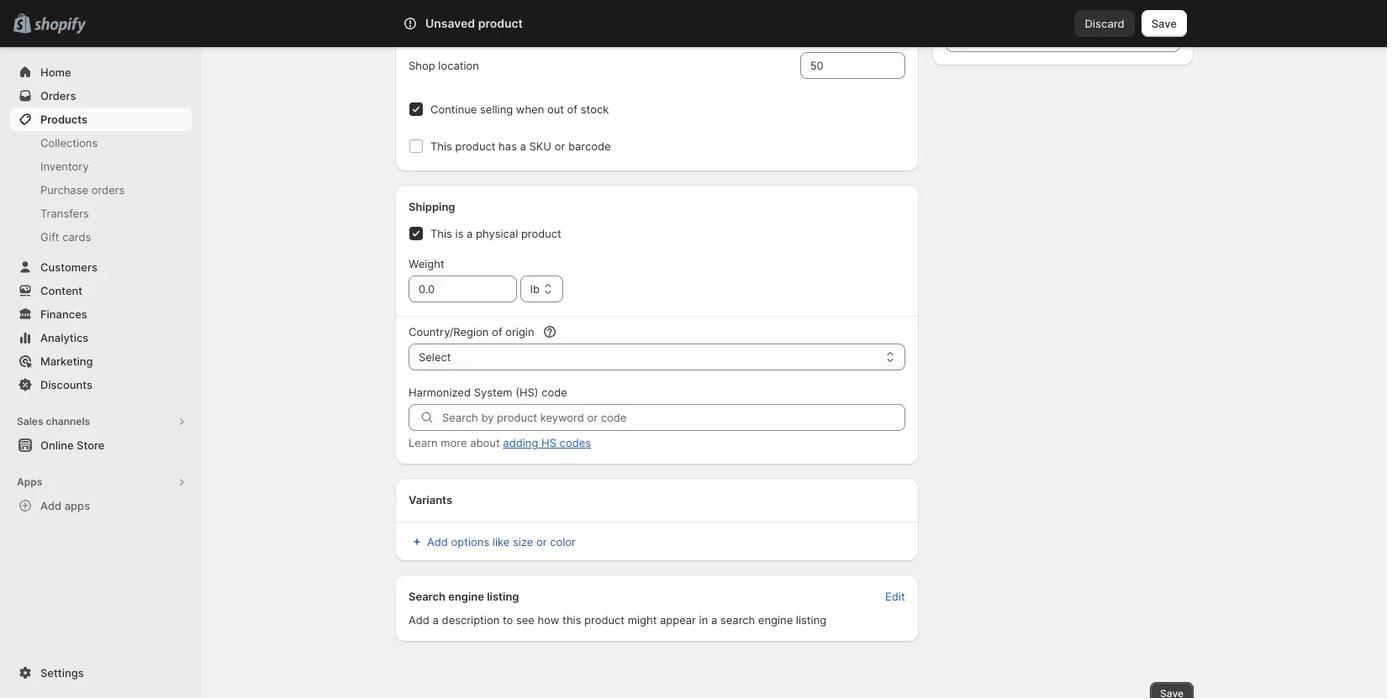 Task type: vqa. For each thing, say whether or not it's contained in the screenshot.
My Store IMAGE on the top right
no



Task type: describe. For each thing, give the bounding box(es) containing it.
gift
[[40, 230, 59, 244]]

add apps button
[[10, 495, 192, 518]]

selling
[[480, 103, 513, 116]]

appear
[[660, 614, 696, 627]]

unsaved product
[[426, 16, 523, 30]]

content
[[40, 284, 83, 298]]

0 horizontal spatial of
[[492, 326, 503, 339]]

products
[[40, 113, 88, 126]]

this for this is a physical product
[[431, 227, 452, 241]]

online
[[40, 439, 74, 453]]

origin
[[506, 326, 535, 339]]

more
[[441, 437, 467, 450]]

Harmonized System (HS) code text field
[[442, 405, 906, 431]]

collections
[[40, 136, 98, 150]]

store
[[77, 439, 105, 453]]

add options like size or color button
[[399, 531, 586, 554]]

hs
[[542, 437, 557, 450]]

barcode
[[568, 140, 611, 153]]

physical
[[476, 227, 518, 241]]

online store button
[[0, 434, 202, 458]]

a right in
[[712, 614, 718, 627]]

a left description on the left bottom of the page
[[433, 614, 439, 627]]

this product has a sku or barcode
[[431, 140, 611, 153]]

location
[[438, 59, 479, 72]]

continue selling when out of stock
[[431, 103, 609, 116]]

discard button
[[1075, 10, 1135, 37]]

continue
[[431, 103, 477, 116]]

customers
[[40, 261, 98, 274]]

products link
[[10, 108, 192, 131]]

add for add apps
[[40, 500, 62, 513]]

when
[[516, 103, 544, 116]]

adding hs codes link
[[503, 437, 591, 450]]

discounts
[[40, 378, 93, 392]]

to
[[503, 614, 513, 627]]

home link
[[10, 61, 192, 84]]

select
[[419, 351, 451, 364]]

marketing link
[[10, 350, 192, 373]]

online store link
[[10, 434, 192, 458]]

search button
[[450, 10, 938, 37]]

apps
[[17, 476, 42, 489]]

shipping
[[409, 200, 455, 214]]

learn more about adding hs codes
[[409, 437, 591, 450]]

1 horizontal spatial listing
[[796, 614, 827, 627]]

save button
[[1142, 10, 1188, 37]]

color
[[550, 536, 576, 549]]

edit button
[[876, 585, 916, 609]]

has
[[499, 140, 517, 153]]

customers link
[[10, 256, 192, 279]]

0 vertical spatial listing
[[487, 590, 519, 604]]

this is a physical product
[[431, 227, 562, 241]]

search
[[721, 614, 755, 627]]

apps
[[65, 500, 90, 513]]

code
[[542, 386, 568, 400]]

(hs)
[[516, 386, 539, 400]]

adding
[[503, 437, 539, 450]]

purchase orders link
[[10, 178, 192, 202]]

finances
[[40, 308, 87, 321]]

collections link
[[10, 131, 192, 155]]

analytics
[[40, 331, 89, 345]]

add a description to see how this product might appear in a search engine listing
[[409, 614, 827, 627]]

search for search engine listing
[[409, 590, 446, 604]]

0 vertical spatial engine
[[448, 590, 484, 604]]



Task type: locate. For each thing, give the bounding box(es) containing it.
gift cards
[[40, 230, 91, 244]]

engine right "search"
[[759, 614, 793, 627]]

1 vertical spatial listing
[[796, 614, 827, 627]]

add inside button
[[40, 500, 62, 513]]

or inside 'button'
[[537, 536, 547, 549]]

sales
[[17, 416, 43, 428]]

1 vertical spatial this
[[431, 227, 452, 241]]

1 horizontal spatial of
[[567, 103, 578, 116]]

shopify image
[[34, 17, 86, 34]]

inventory link
[[10, 155, 192, 178]]

this for this product has a sku or barcode
[[431, 140, 452, 153]]

harmonized system (hs) code
[[409, 386, 568, 400]]

finances link
[[10, 303, 192, 326]]

size
[[513, 536, 534, 549]]

discard
[[1085, 17, 1125, 30]]

variants
[[409, 494, 453, 507]]

settings
[[40, 667, 84, 680]]

purchase
[[40, 183, 88, 197]]

1 vertical spatial engine
[[759, 614, 793, 627]]

a right is
[[467, 227, 473, 241]]

1 vertical spatial add
[[427, 536, 448, 549]]

search for search
[[478, 17, 514, 30]]

like
[[493, 536, 510, 549]]

product left has
[[456, 140, 496, 153]]

how
[[538, 614, 560, 627]]

listing up to
[[487, 590, 519, 604]]

learn
[[409, 437, 438, 450]]

this left is
[[431, 227, 452, 241]]

online store
[[40, 439, 105, 453]]

system
[[474, 386, 513, 400]]

engine up description on the left bottom of the page
[[448, 590, 484, 604]]

0 vertical spatial this
[[431, 140, 452, 153]]

inventory
[[40, 160, 89, 173]]

product right physical
[[521, 227, 562, 241]]

in
[[699, 614, 708, 627]]

or
[[555, 140, 565, 153], [537, 536, 547, 549]]

settings link
[[10, 662, 192, 685]]

1 horizontal spatial or
[[555, 140, 565, 153]]

might
[[628, 614, 657, 627]]

lb
[[531, 283, 540, 296]]

add left "apps" on the bottom left
[[40, 500, 62, 513]]

orders link
[[10, 84, 192, 108]]

None number field
[[800, 52, 880, 79]]

see
[[516, 614, 535, 627]]

shop location
[[409, 59, 479, 72]]

product right unsaved
[[478, 16, 523, 30]]

stock
[[581, 103, 609, 116]]

weight
[[409, 257, 445, 271]]

or right size
[[537, 536, 547, 549]]

0 horizontal spatial search
[[409, 590, 446, 604]]

home
[[40, 66, 71, 79]]

marketing
[[40, 355, 93, 368]]

1 horizontal spatial search
[[478, 17, 514, 30]]

1 vertical spatial search
[[409, 590, 446, 604]]

1 vertical spatial or
[[537, 536, 547, 549]]

add down search engine listing on the left of the page
[[409, 614, 430, 627]]

or right sku
[[555, 140, 565, 153]]

0 vertical spatial of
[[567, 103, 578, 116]]

description
[[442, 614, 500, 627]]

harmonized
[[409, 386, 471, 400]]

add left options
[[427, 536, 448, 549]]

0 vertical spatial add
[[40, 500, 62, 513]]

about
[[470, 437, 500, 450]]

discounts link
[[10, 373, 192, 397]]

2 this from the top
[[431, 227, 452, 241]]

channels
[[46, 416, 90, 428]]

this
[[431, 140, 452, 153], [431, 227, 452, 241]]

unsaved
[[426, 16, 475, 30]]

0 vertical spatial search
[[478, 17, 514, 30]]

add apps
[[40, 500, 90, 513]]

add options like size or color
[[427, 536, 576, 549]]

of
[[567, 103, 578, 116], [492, 326, 503, 339]]

orders
[[91, 183, 125, 197]]

1 this from the top
[[431, 140, 452, 153]]

add
[[40, 500, 62, 513], [427, 536, 448, 549], [409, 614, 430, 627]]

0 vertical spatial or
[[555, 140, 565, 153]]

engine
[[448, 590, 484, 604], [759, 614, 793, 627]]

0 horizontal spatial listing
[[487, 590, 519, 604]]

of left 'origin'
[[492, 326, 503, 339]]

add for add options like size or color
[[427, 536, 448, 549]]

country/region
[[409, 326, 489, 339]]

purchase orders
[[40, 183, 125, 197]]

0 horizontal spatial engine
[[448, 590, 484, 604]]

gift cards link
[[10, 225, 192, 249]]

this
[[563, 614, 582, 627]]

product right this
[[585, 614, 625, 627]]

0 horizontal spatial or
[[537, 536, 547, 549]]

add inside add options like size or color 'button'
[[427, 536, 448, 549]]

1 vertical spatial of
[[492, 326, 503, 339]]

search right unsaved
[[478, 17, 514, 30]]

apps button
[[10, 471, 192, 495]]

sales channels
[[17, 416, 90, 428]]

1 horizontal spatial engine
[[759, 614, 793, 627]]

quantity
[[409, 18, 454, 31]]

sku
[[530, 140, 552, 153]]

edit
[[886, 590, 906, 604]]

search engine listing
[[409, 590, 519, 604]]

shop
[[409, 59, 435, 72]]

country/region of origin
[[409, 326, 535, 339]]

search up description on the left bottom of the page
[[409, 590, 446, 604]]

sales channels button
[[10, 410, 192, 434]]

transfers link
[[10, 202, 192, 225]]

listing right "search"
[[796, 614, 827, 627]]

save
[[1152, 17, 1178, 30]]

a right has
[[520, 140, 526, 153]]

is
[[456, 227, 464, 241]]

of right the out
[[567, 103, 578, 116]]

orders
[[40, 89, 76, 103]]

a
[[520, 140, 526, 153], [467, 227, 473, 241], [433, 614, 439, 627], [712, 614, 718, 627]]

out
[[547, 103, 564, 116]]

2 vertical spatial add
[[409, 614, 430, 627]]

add for add a description to see how this product might appear in a search engine listing
[[409, 614, 430, 627]]

codes
[[560, 437, 591, 450]]

search inside button
[[478, 17, 514, 30]]

Weight text field
[[409, 276, 517, 303]]

this down continue
[[431, 140, 452, 153]]



